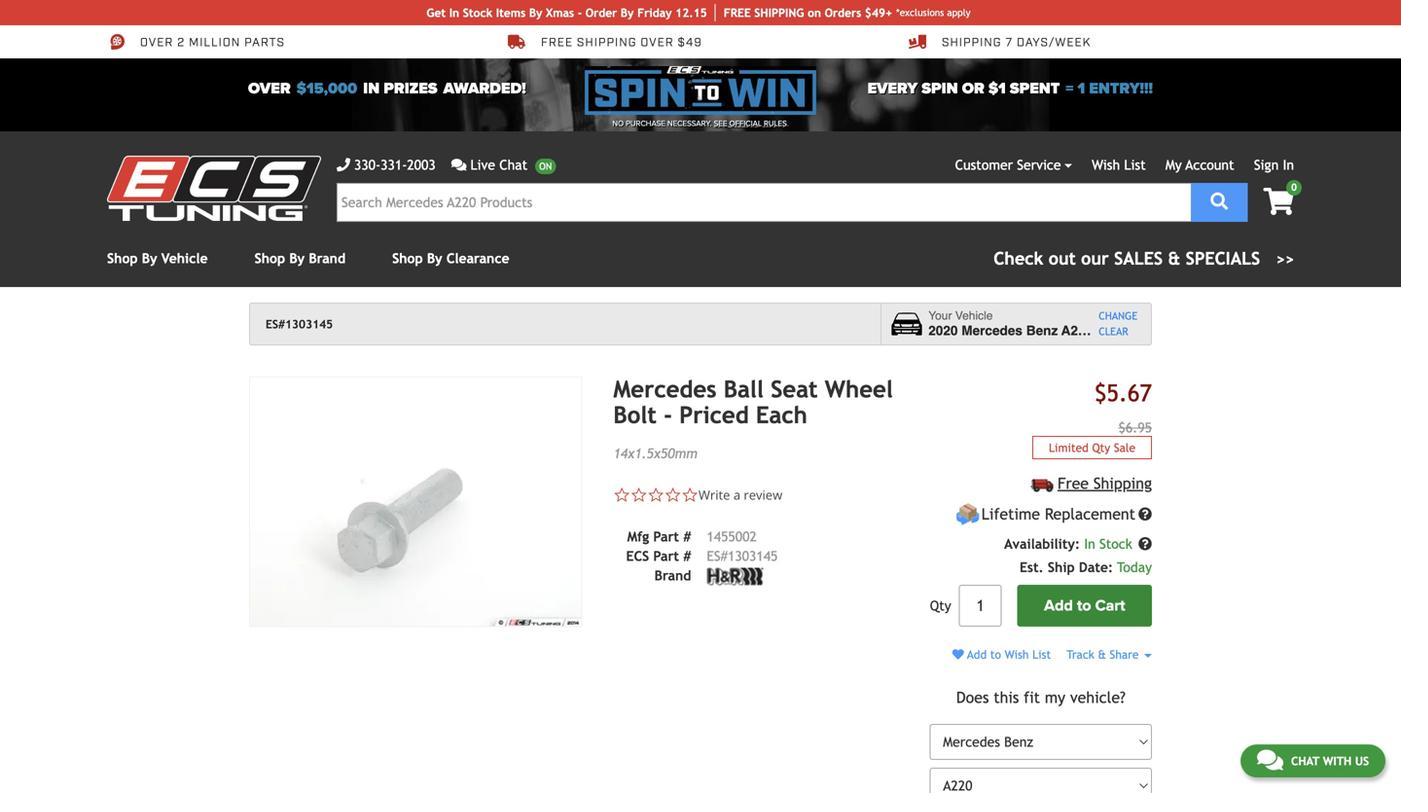 Task type: vqa. For each thing, say whether or not it's contained in the screenshot.
text box
yes



Task type: describe. For each thing, give the bounding box(es) containing it.
write
[[699, 486, 731, 504]]

track & share
[[1067, 648, 1143, 662]]

track
[[1067, 648, 1095, 662]]

spin
[[922, 80, 959, 98]]

0 horizontal spatial list
[[1033, 648, 1052, 662]]

sign in
[[1255, 157, 1295, 173]]

ship
[[1048, 560, 1075, 576]]

es#1303145 - 1455002 - mercedes ball seat wheel bolt - priced each - 14x1.5x50mm - h&r - mercedes benz image
[[249, 377, 583, 627]]

service
[[1018, 157, 1062, 173]]

replacement
[[1045, 506, 1136, 524]]

limited
[[1049, 441, 1089, 454]]

parts
[[244, 35, 285, 50]]

date:
[[1080, 560, 1114, 576]]

$49+
[[865, 6, 893, 19]]

=
[[1066, 80, 1074, 98]]

get
[[427, 6, 446, 19]]

my
[[1045, 689, 1066, 707]]

seat
[[771, 376, 818, 403]]

mfg part #
[[628, 529, 692, 545]]

comments image
[[1258, 749, 1284, 772]]

0
[[1292, 182, 1298, 193]]

2 empty star image from the left
[[631, 487, 648, 504]]

review
[[744, 486, 783, 504]]

by for shop by brand
[[289, 251, 305, 266]]

1 horizontal spatial vehicle
[[956, 309, 994, 323]]

over
[[641, 35, 674, 50]]

a
[[734, 486, 741, 504]]

ship
[[755, 6, 779, 19]]

order
[[586, 6, 618, 19]]

shop for shop by vehicle
[[107, 251, 138, 266]]

shop by brand
[[255, 251, 346, 266]]

your vehicle
[[929, 309, 994, 323]]

write a review link
[[699, 486, 783, 504]]

in for sign
[[1284, 157, 1295, 173]]

shop for shop by clearance
[[392, 251, 423, 266]]

search image
[[1211, 193, 1229, 210]]

with
[[1324, 755, 1352, 768]]

& for track
[[1099, 648, 1107, 662]]

4 empty star image from the left
[[665, 487, 682, 504]]

ecs tuning 'spin to win' contest logo image
[[585, 66, 817, 115]]

h&r image
[[707, 568, 764, 586]]

orders
[[825, 6, 862, 19]]

lifetime
[[982, 506, 1041, 524]]

sign in link
[[1255, 157, 1295, 173]]

wheel
[[825, 376, 894, 403]]

apply
[[948, 7, 971, 18]]

stock for availability:
[[1100, 537, 1133, 552]]

5.67
[[1107, 380, 1153, 407]]

see official rules link
[[714, 118, 787, 129]]

shop by vehicle link
[[107, 251, 208, 266]]

over 2 million parts link
[[107, 33, 285, 51]]

330-331-2003 link
[[337, 155, 436, 175]]

add for add to wish list
[[968, 648, 987, 662]]

free for free shipping
[[1058, 474, 1089, 492]]

live
[[471, 157, 496, 173]]

clear link
[[1099, 324, 1138, 340]]

bolt
[[614, 402, 657, 429]]

by left 'xmas'
[[529, 6, 543, 19]]

ecs
[[627, 548, 650, 564]]

2
[[177, 35, 185, 50]]

prizes
[[384, 80, 438, 98]]

heart image
[[953, 649, 965, 661]]

availability: in stock
[[1005, 537, 1137, 552]]

shipping 7 days/week
[[942, 35, 1092, 50]]

entry!!!
[[1090, 80, 1154, 98]]

customer service button
[[956, 155, 1073, 175]]

.
[[787, 119, 789, 129]]

purchase
[[626, 119, 666, 129]]

sales & specials link
[[994, 245, 1295, 272]]

shop by clearance link
[[392, 251, 510, 266]]

phone image
[[337, 158, 350, 172]]

0 vertical spatial chat
[[500, 157, 528, 173]]

chat with us
[[1292, 755, 1370, 768]]

0 horizontal spatial wish
[[1005, 648, 1030, 662]]

free shipping
[[1058, 474, 1153, 492]]

items
[[496, 6, 526, 19]]

free shipping image
[[1032, 479, 1054, 492]]

1455002 ecs part #
[[627, 529, 757, 564]]

mfg
[[628, 529, 650, 545]]

every
[[868, 80, 918, 98]]

priced
[[680, 402, 749, 429]]

ball
[[724, 376, 764, 403]]

share
[[1110, 648, 1139, 662]]

xmas
[[546, 6, 575, 19]]

*exclusions
[[897, 7, 945, 18]]

add to cart button
[[1018, 585, 1153, 627]]

question circle image
[[1139, 508, 1153, 521]]

0 link
[[1249, 180, 1303, 217]]

this
[[994, 689, 1020, 707]]

see
[[714, 119, 728, 129]]

free for free shipping over $49
[[541, 35, 573, 50]]

1
[[1078, 80, 1086, 98]]

add for add to cart
[[1045, 597, 1074, 615]]

Search text field
[[337, 183, 1192, 222]]

lifetime replacement
[[982, 506, 1136, 524]]

shop for shop by brand
[[255, 251, 285, 266]]

ping
[[779, 6, 805, 19]]

1 part from the top
[[654, 529, 680, 545]]



Task type: locate. For each thing, give the bounding box(es) containing it.
shopping cart image
[[1264, 188, 1295, 215]]

by down "ecs tuning" image
[[142, 251, 157, 266]]

official
[[730, 119, 762, 129]]

1 horizontal spatial over
[[248, 80, 291, 98]]

in up est. ship date: today
[[1085, 537, 1096, 552]]

1 shop from the left
[[107, 251, 138, 266]]

0 vertical spatial over
[[140, 35, 174, 50]]

0 vertical spatial in
[[450, 6, 460, 19]]

customer service
[[956, 157, 1062, 173]]

1 empty star image from the left
[[614, 487, 631, 504]]

vehicle right your
[[956, 309, 994, 323]]

sales
[[1115, 248, 1164, 269]]

chat left the with
[[1292, 755, 1320, 768]]

in right get
[[450, 6, 460, 19]]

over down parts
[[248, 80, 291, 98]]

$49
[[678, 35, 703, 50]]

1 vertical spatial to
[[991, 648, 1002, 662]]

330-
[[354, 157, 381, 173]]

change link
[[1099, 308, 1138, 324]]

0 vertical spatial free
[[541, 35, 573, 50]]

2 horizontal spatial shop
[[392, 251, 423, 266]]

sales & specials
[[1115, 248, 1261, 269]]

shop
[[107, 251, 138, 266], [255, 251, 285, 266], [392, 251, 423, 266]]

1 horizontal spatial to
[[1078, 597, 1092, 615]]

0 horizontal spatial free
[[541, 35, 573, 50]]

1 vertical spatial chat
[[1292, 755, 1320, 768]]

1 horizontal spatial -
[[664, 402, 673, 429]]

2003
[[407, 157, 436, 173]]

0 horizontal spatial chat
[[500, 157, 528, 173]]

shipping down sale
[[1094, 474, 1153, 492]]

2 part from the top
[[654, 548, 680, 564]]

vehicle
[[161, 251, 208, 266], [956, 309, 994, 323]]

- inside mercedes ball seat wheel bolt - priced each
[[664, 402, 673, 429]]

1 horizontal spatial shipping
[[1094, 474, 1153, 492]]

in
[[363, 80, 380, 98]]

over left 2
[[140, 35, 174, 50]]

0 vertical spatial add
[[1045, 597, 1074, 615]]

account
[[1186, 157, 1235, 173]]

2 shop from the left
[[255, 251, 285, 266]]

each
[[756, 402, 808, 429]]

& right sales
[[1169, 248, 1181, 269]]

to for wish
[[991, 648, 1002, 662]]

0 vertical spatial part
[[654, 529, 680, 545]]

2 vertical spatial in
[[1085, 537, 1096, 552]]

1 horizontal spatial stock
[[1100, 537, 1133, 552]]

est.
[[1020, 560, 1044, 576]]

1 vertical spatial shipping
[[1094, 474, 1153, 492]]

brand down 1455002 ecs part #
[[655, 568, 692, 583]]

by right order
[[621, 6, 634, 19]]

live chat
[[471, 157, 528, 173]]

over
[[140, 35, 174, 50], [248, 80, 291, 98]]

1 horizontal spatial chat
[[1292, 755, 1320, 768]]

$6.95 limited qty sale
[[1049, 420, 1153, 454]]

brand up es#1303145
[[309, 251, 346, 266]]

clearance
[[447, 251, 510, 266]]

1 vertical spatial &
[[1099, 648, 1107, 662]]

&
[[1169, 248, 1181, 269], [1099, 648, 1107, 662]]

2 horizontal spatial in
[[1284, 157, 1295, 173]]

0 horizontal spatial vehicle
[[161, 251, 208, 266]]

wish up this
[[1005, 648, 1030, 662]]

0 vertical spatial qty
[[1093, 441, 1111, 454]]

0 vertical spatial &
[[1169, 248, 1181, 269]]

0 vertical spatial #
[[684, 529, 692, 545]]

1 horizontal spatial list
[[1125, 157, 1147, 173]]

change clear
[[1099, 310, 1138, 338]]

by left the clearance
[[427, 251, 443, 266]]

1 horizontal spatial wish
[[1092, 157, 1121, 173]]

to
[[1078, 597, 1092, 615], [991, 648, 1002, 662]]

over $15,000 in prizes
[[248, 80, 438, 98]]

to left cart
[[1078, 597, 1092, 615]]

- right bolt
[[664, 402, 673, 429]]

sign
[[1255, 157, 1280, 173]]

1 vertical spatial in
[[1284, 157, 1295, 173]]

0 horizontal spatial shipping
[[942, 35, 1002, 50]]

free shipping over $49 link
[[508, 33, 703, 51]]

us
[[1356, 755, 1370, 768]]

chat
[[500, 157, 528, 173], [1292, 755, 1320, 768]]

vehicle down "ecs tuning" image
[[161, 251, 208, 266]]

every spin or $1 spent = 1 entry!!!
[[868, 80, 1154, 98]]

part
[[654, 529, 680, 545], [654, 548, 680, 564]]

None text field
[[960, 585, 1002, 627]]

0 horizontal spatial -
[[578, 6, 582, 19]]

free ship ping on orders $49+ *exclusions apply
[[724, 6, 971, 19]]

shop by vehicle
[[107, 251, 208, 266]]

1455002
[[707, 529, 757, 545]]

# left es#
[[684, 548, 692, 564]]

0 horizontal spatial qty
[[930, 598, 952, 614]]

0 horizontal spatial over
[[140, 35, 174, 50]]

this product is lifetime replacement eligible image
[[956, 503, 981, 527]]

your
[[929, 309, 953, 323]]

brand for es# 1303145 brand
[[655, 568, 692, 583]]

0 horizontal spatial to
[[991, 648, 1002, 662]]

free right "free shipping" image
[[1058, 474, 1089, 492]]

3 shop from the left
[[392, 251, 423, 266]]

330-331-2003
[[354, 157, 436, 173]]

million
[[189, 35, 241, 50]]

0 vertical spatial wish
[[1092, 157, 1121, 173]]

list
[[1125, 157, 1147, 173], [1033, 648, 1052, 662]]

wish list link
[[1092, 157, 1147, 173]]

add down ship
[[1045, 597, 1074, 615]]

in right sign on the right of page
[[1284, 157, 1295, 173]]

0 horizontal spatial brand
[[309, 251, 346, 266]]

1 horizontal spatial brand
[[655, 568, 692, 583]]

2 # from the top
[[684, 548, 692, 564]]

today
[[1118, 560, 1153, 576]]

0 vertical spatial stock
[[463, 6, 493, 19]]

1 horizontal spatial in
[[1085, 537, 1096, 552]]

brand inside "es# 1303145 brand"
[[655, 568, 692, 583]]

by for shop by vehicle
[[142, 251, 157, 266]]

no
[[613, 119, 624, 129]]

sale
[[1115, 441, 1136, 454]]

add to wish list link
[[953, 648, 1052, 662]]

1 vertical spatial part
[[654, 548, 680, 564]]

stock for get
[[463, 6, 493, 19]]

1 horizontal spatial shop
[[255, 251, 285, 266]]

qty inside $6.95 limited qty sale
[[1093, 441, 1111, 454]]

stock left items
[[463, 6, 493, 19]]

availability:
[[1005, 537, 1081, 552]]

specials
[[1186, 248, 1261, 269]]

1 # from the top
[[684, 529, 692, 545]]

part right mfg
[[654, 529, 680, 545]]

list left track
[[1033, 648, 1052, 662]]

1 vertical spatial over
[[248, 80, 291, 98]]

7
[[1006, 35, 1014, 50]]

1 vertical spatial -
[[664, 402, 673, 429]]

list left 'my'
[[1125, 157, 1147, 173]]

free down 'xmas'
[[541, 35, 573, 50]]

0 vertical spatial brand
[[309, 251, 346, 266]]

0 horizontal spatial in
[[450, 6, 460, 19]]

chat right live on the top left
[[500, 157, 528, 173]]

es#1303145
[[266, 317, 333, 331]]

1 vertical spatial #
[[684, 548, 692, 564]]

3 empty star image from the left
[[648, 487, 665, 504]]

0 horizontal spatial shop
[[107, 251, 138, 266]]

ecs tuning image
[[107, 156, 321, 221]]

customer
[[956, 157, 1014, 173]]

over for over 2 million parts
[[140, 35, 174, 50]]

to for cart
[[1078, 597, 1092, 615]]

wish right service
[[1092, 157, 1121, 173]]

clear
[[1099, 326, 1129, 338]]

0 vertical spatial to
[[1078, 597, 1092, 615]]

add to wish list
[[965, 648, 1052, 662]]

& for sales
[[1169, 248, 1181, 269]]

live chat link
[[451, 155, 556, 175]]

by up es#1303145
[[289, 251, 305, 266]]

in for get
[[450, 6, 460, 19]]

shipping
[[942, 35, 1002, 50], [1094, 474, 1153, 492]]

stock left question circle icon
[[1100, 537, 1133, 552]]

by for shop by clearance
[[427, 251, 443, 266]]

add inside button
[[1045, 597, 1074, 615]]

es#
[[707, 548, 728, 564]]

$1
[[989, 80, 1006, 98]]

wish list
[[1092, 157, 1147, 173]]

add right heart icon
[[968, 648, 987, 662]]

0 vertical spatial shipping
[[942, 35, 1002, 50]]

over 2 million parts
[[140, 35, 285, 50]]

part inside 1455002 ecs part #
[[654, 548, 680, 564]]

qty
[[1093, 441, 1111, 454], [930, 598, 952, 614]]

wish
[[1092, 157, 1121, 173], [1005, 648, 1030, 662]]

# up "es# 1303145 brand" on the bottom of the page
[[684, 529, 692, 545]]

mercedes ball seat wheel bolt - priced each
[[614, 376, 894, 429]]

question circle image
[[1139, 538, 1153, 551]]

to inside add to cart button
[[1078, 597, 1092, 615]]

0 vertical spatial -
[[578, 6, 582, 19]]

part down mfg part #
[[654, 548, 680, 564]]

empty star image
[[614, 487, 631, 504], [631, 487, 648, 504], [648, 487, 665, 504], [665, 487, 682, 504], [682, 487, 699, 504]]

1 horizontal spatial free
[[1058, 474, 1089, 492]]

0 horizontal spatial add
[[968, 648, 987, 662]]

comments image
[[451, 158, 467, 172]]

days/week
[[1017, 35, 1092, 50]]

no purchase necessary. see official rules .
[[613, 119, 789, 129]]

spent
[[1010, 80, 1061, 98]]

# inside 1455002 ecs part #
[[684, 548, 692, 564]]

1 vertical spatial stock
[[1100, 537, 1133, 552]]

on
[[808, 6, 822, 19]]

& right track
[[1099, 648, 1107, 662]]

in
[[450, 6, 460, 19], [1284, 157, 1295, 173], [1085, 537, 1096, 552]]

shipping down apply
[[942, 35, 1002, 50]]

1 vertical spatial qty
[[930, 598, 952, 614]]

0 horizontal spatial &
[[1099, 648, 1107, 662]]

brand for shop by brand
[[309, 251, 346, 266]]

0 vertical spatial vehicle
[[161, 251, 208, 266]]

in for availability:
[[1085, 537, 1096, 552]]

1 vertical spatial wish
[[1005, 648, 1030, 662]]

1 horizontal spatial add
[[1045, 597, 1074, 615]]

$15,000
[[297, 80, 358, 98]]

track & share button
[[1067, 648, 1153, 662]]

$6.95
[[1119, 420, 1153, 435]]

shop by clearance
[[392, 251, 510, 266]]

to right heart icon
[[991, 648, 1002, 662]]

0 horizontal spatial stock
[[463, 6, 493, 19]]

5 empty star image from the left
[[682, 487, 699, 504]]

1 horizontal spatial qty
[[1093, 441, 1111, 454]]

1 vertical spatial free
[[1058, 474, 1089, 492]]

1 vertical spatial add
[[968, 648, 987, 662]]

mercedes
[[614, 376, 717, 403]]

- right 'xmas'
[[578, 6, 582, 19]]

fit
[[1024, 689, 1041, 707]]

1 vertical spatial brand
[[655, 568, 692, 583]]

0 vertical spatial list
[[1125, 157, 1147, 173]]

1 horizontal spatial &
[[1169, 248, 1181, 269]]

or
[[963, 80, 985, 98]]

brand
[[309, 251, 346, 266], [655, 568, 692, 583]]

1 vertical spatial vehicle
[[956, 309, 994, 323]]

1 vertical spatial list
[[1033, 648, 1052, 662]]

over for over $15,000 in prizes
[[248, 80, 291, 98]]



